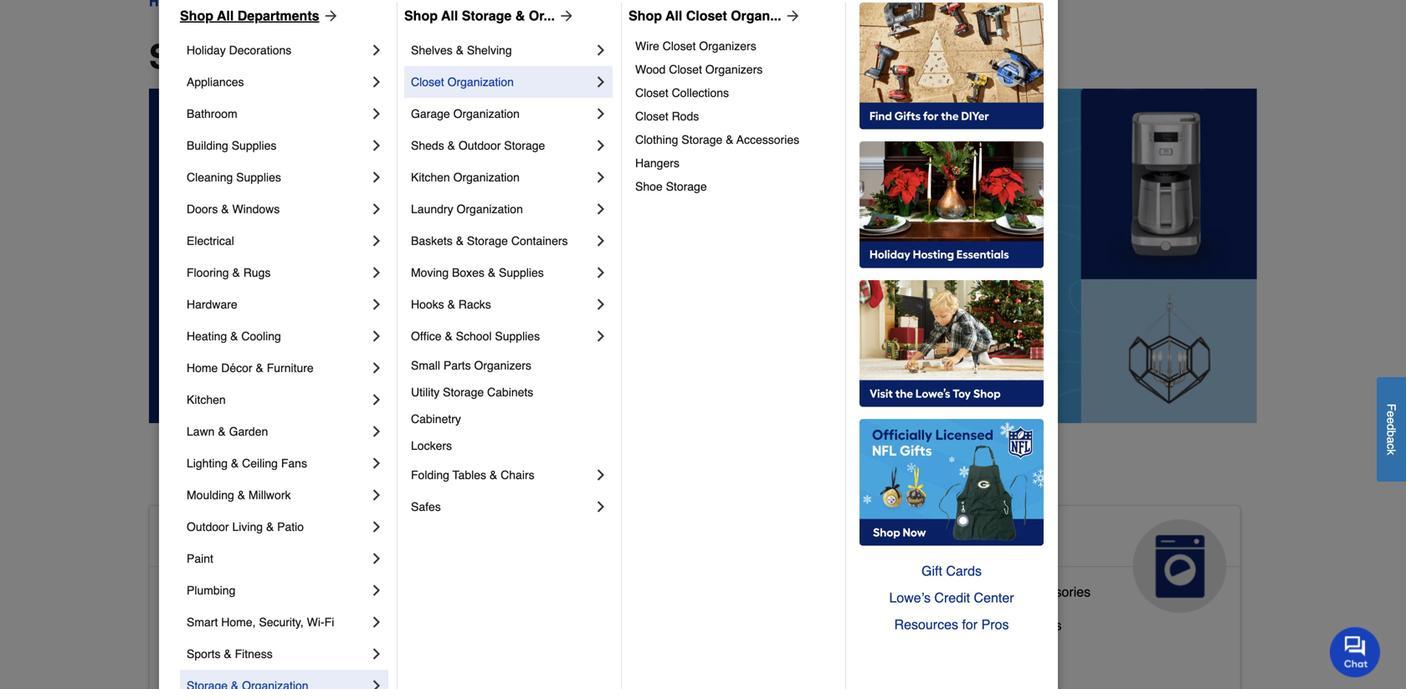 Task type: vqa. For each thing, say whether or not it's contained in the screenshot.
Shelves & Shelving
yes



Task type: locate. For each thing, give the bounding box(es) containing it.
appliances link up chillers
[[896, 506, 1240, 613]]

chevron right image for flooring & rugs
[[368, 264, 385, 281]]

supplies up cleaning supplies
[[232, 139, 277, 152]]

1 arrow right image from the left
[[555, 8, 575, 24]]

bathroom
[[187, 107, 237, 121], [231, 585, 289, 600]]

2 shop from the left
[[404, 8, 438, 23]]

parts down cards
[[972, 585, 1003, 600]]

organization down "shelving"
[[447, 75, 514, 89]]

racks
[[458, 298, 491, 311]]

& left millwork
[[237, 489, 245, 502]]

beds,
[[560, 645, 594, 660]]

0 horizontal spatial pet
[[536, 645, 556, 660]]

departments up garage
[[293, 38, 497, 76]]

& left ceiling
[[231, 457, 239, 470]]

0 vertical spatial furniture
[[267, 362, 314, 375]]

lockers
[[411, 439, 452, 453]]

appliances down holiday at the top of page
[[187, 75, 244, 89]]

outdoor living & patio
[[187, 521, 304, 534]]

living
[[232, 521, 263, 534]]

chevron right image for holiday decorations
[[368, 42, 385, 59]]

pet
[[644, 526, 681, 553], [536, 645, 556, 660]]

resources for pros
[[894, 617, 1009, 633]]

supplies down containers
[[499, 266, 544, 280]]

storage down rods
[[681, 133, 723, 146]]

f
[[1385, 404, 1398, 411]]

hooks & racks link
[[411, 289, 593, 321]]

sheds
[[411, 139, 444, 152]]

bathroom up smart home, security, wi-fi in the left of the page
[[231, 585, 289, 600]]

décor
[[221, 362, 252, 375]]

closet up wire closet organizers
[[686, 8, 727, 23]]

fans
[[281, 457, 307, 470]]

accessible up sports
[[163, 618, 227, 634]]

arrow right image up wire closet organizers link
[[781, 8, 801, 24]]

accessible entry & home link
[[163, 648, 314, 681]]

wi-
[[307, 616, 324, 629]]

1 vertical spatial departments
[[293, 38, 497, 76]]

millwork
[[249, 489, 291, 502]]

0 vertical spatial appliances link
[[187, 66, 368, 98]]

chevron right image for sheds & outdoor storage
[[593, 137, 609, 154]]

building
[[187, 139, 228, 152]]

cleaning supplies
[[187, 171, 281, 184]]

credit
[[934, 590, 970, 606]]

all inside shop all storage & or... link
[[441, 8, 458, 23]]

shop up holiday at the top of page
[[180, 8, 213, 23]]

holiday
[[187, 44, 226, 57]]

departments for shop all departments
[[293, 38, 497, 76]]

0 vertical spatial appliances
[[187, 75, 244, 89]]

organizers for wire closet organizers
[[699, 39, 756, 53]]

garden
[[229, 425, 268, 439]]

1 shop from the left
[[180, 8, 213, 23]]

supplies up houses, in the bottom of the page
[[596, 611, 647, 627]]

home décor & furniture
[[187, 362, 314, 375]]

closet up closet collections at the top
[[669, 63, 702, 76]]

0 horizontal spatial accessories
[[737, 133, 799, 146]]

accessible down moulding
[[163, 526, 286, 553]]

hooks & racks
[[411, 298, 491, 311]]

& left the or...
[[515, 8, 525, 23]]

clothing
[[635, 133, 678, 146]]

0 vertical spatial departments
[[237, 8, 319, 23]]

storage inside 'link'
[[443, 386, 484, 399]]

appliances link
[[187, 66, 368, 98], [896, 506, 1240, 613]]

0 vertical spatial accessories
[[737, 133, 799, 146]]

all up wire closet organizers
[[665, 8, 682, 23]]

all up shelves & shelving
[[441, 8, 458, 23]]

organizers up utility storage cabinets 'link'
[[474, 359, 531, 372]]

1 vertical spatial appliances
[[909, 526, 1034, 553]]

accessories up hangers link
[[737, 133, 799, 146]]

outdoor inside sheds & outdoor storage link
[[458, 139, 501, 152]]

livestock supplies
[[536, 611, 647, 627]]

organization up baskets & storage containers
[[457, 203, 523, 216]]

accessible for accessible bathroom
[[163, 585, 227, 600]]

doors & windows link
[[187, 193, 368, 225]]

chevron right image for closet organization
[[593, 74, 609, 90]]

departments up holiday decorations link
[[237, 8, 319, 23]]

chevron right image for outdoor living & patio
[[368, 519, 385, 536]]

0 vertical spatial outdoor
[[458, 139, 501, 152]]

cabinetry
[[411, 413, 461, 426]]

home
[[187, 362, 218, 375], [292, 526, 357, 553], [279, 651, 314, 667]]

parts for small
[[443, 359, 471, 372]]

organization for garage organization
[[453, 107, 520, 121]]

kitchen up lawn at the bottom left of page
[[187, 393, 226, 407]]

accessories for appliance parts & accessories
[[1019, 585, 1091, 600]]

1 vertical spatial outdoor
[[187, 521, 229, 534]]

accessible for accessible bedroom
[[163, 618, 227, 634]]

chevron right image for hardware
[[368, 296, 385, 313]]

2 horizontal spatial shop
[[629, 8, 662, 23]]

holiday hosting essentials. image
[[860, 141, 1044, 269]]

chevron right image for cleaning supplies
[[368, 169, 385, 186]]

houses,
[[598, 645, 647, 660]]

resources for pros link
[[860, 612, 1044, 639]]

closet down wood
[[635, 86, 668, 100]]

accessories up chillers
[[1019, 585, 1091, 600]]

shop all storage & or... link
[[404, 6, 575, 26]]

baskets
[[411, 234, 453, 248]]

bathroom up building
[[187, 107, 237, 121]]

appliance
[[909, 585, 968, 600]]

doors
[[187, 203, 218, 216]]

kitchen organization
[[411, 171, 520, 184]]

3 shop from the left
[[629, 8, 662, 23]]

livestock supplies link
[[536, 608, 647, 641]]

small
[[411, 359, 440, 372]]

moulding & millwork link
[[187, 480, 368, 511]]

& right baskets
[[456, 234, 464, 248]]

arrow right image up shelves & shelving link
[[555, 8, 575, 24]]

2 accessible from the top
[[163, 585, 227, 600]]

supplies up "windows"
[[236, 171, 281, 184]]

garage
[[411, 107, 450, 121]]

visit the lowe's toy shop. image
[[860, 280, 1044, 408]]

1 horizontal spatial parts
[[972, 585, 1003, 600]]

pet inside animal & pet care
[[644, 526, 681, 553]]

wire
[[635, 39, 659, 53]]

all inside shop all closet organ... link
[[665, 8, 682, 23]]

all up the holiday decorations
[[217, 8, 234, 23]]

arrow right image
[[555, 8, 575, 24], [781, 8, 801, 24]]

organ...
[[731, 8, 781, 23]]

0 horizontal spatial outdoor
[[187, 521, 229, 534]]

all for departments
[[217, 8, 234, 23]]

chevron right image for electrical
[[368, 233, 385, 249]]

e up b
[[1385, 418, 1398, 424]]

1 vertical spatial kitchen
[[187, 393, 226, 407]]

ceiling
[[242, 457, 278, 470]]

& right boxes
[[488, 266, 496, 280]]

kitchen for kitchen
[[187, 393, 226, 407]]

& left rugs
[[232, 266, 240, 280]]

shelves & shelving link
[[411, 34, 593, 66]]

lowe's
[[889, 590, 931, 606]]

1 vertical spatial accessories
[[1019, 585, 1091, 600]]

closet up garage
[[411, 75, 444, 89]]

parts up utility storage cabinets
[[443, 359, 471, 372]]

1 accessible from the top
[[163, 526, 286, 553]]

supplies up small parts organizers link
[[495, 330, 540, 343]]

0 vertical spatial kitchen
[[411, 171, 450, 184]]

chevron right image for baskets & storage containers
[[593, 233, 609, 249]]

shop for shop all departments
[[180, 8, 213, 23]]

chevron right image for building supplies
[[368, 137, 385, 154]]

storage
[[462, 8, 512, 23], [681, 133, 723, 146], [504, 139, 545, 152], [666, 180, 707, 193], [467, 234, 508, 248], [443, 386, 484, 399]]

school
[[456, 330, 492, 343]]

lighting & ceiling fans
[[187, 457, 307, 470]]

& right sheds
[[447, 139, 455, 152]]

accessible down smart
[[163, 651, 227, 667]]

1 horizontal spatial arrow right image
[[781, 8, 801, 24]]

organizers up wood closet organizers link
[[699, 39, 756, 53]]

shop
[[180, 8, 213, 23], [404, 8, 438, 23], [629, 8, 662, 23]]

arrow right image inside shop all closet organ... link
[[781, 8, 801, 24]]

closet organization link
[[411, 66, 593, 98]]

appliances link down decorations
[[187, 66, 368, 98]]

furniture up "kitchen" link
[[267, 362, 314, 375]]

organization up sheds & outdoor storage
[[453, 107, 520, 121]]

shop inside 'link'
[[180, 8, 213, 23]]

flooring
[[187, 266, 229, 280]]

beverage & wine chillers
[[909, 618, 1062, 634]]

chevron right image for doors & windows
[[368, 201, 385, 218]]

2 vertical spatial organizers
[[474, 359, 531, 372]]

accessible bedroom link
[[163, 614, 285, 648]]

shop up wire
[[629, 8, 662, 23]]

chevron right image for smart home, security, wi-fi
[[368, 614, 385, 631]]

heating & cooling link
[[187, 321, 368, 352]]

1 vertical spatial parts
[[972, 585, 1003, 600]]

home décor & furniture link
[[187, 352, 368, 384]]

accessible bathroom link
[[163, 581, 289, 614]]

arrow right image inside shop all storage & or... link
[[555, 8, 575, 24]]

0 horizontal spatial kitchen
[[187, 393, 226, 407]]

shelves
[[411, 44, 453, 57]]

e up d
[[1385, 411, 1398, 418]]

closet rods
[[635, 110, 699, 123]]

kitchen up laundry
[[411, 171, 450, 184]]

gift cards
[[921, 564, 982, 579]]

0 horizontal spatial shop
[[180, 8, 213, 23]]

0 horizontal spatial furniture
[[267, 362, 314, 375]]

shop up shelves
[[404, 8, 438, 23]]

appliances up cards
[[909, 526, 1034, 553]]

holiday decorations
[[187, 44, 291, 57]]

closet
[[686, 8, 727, 23], [663, 39, 696, 53], [669, 63, 702, 76], [411, 75, 444, 89], [635, 86, 668, 100], [635, 110, 668, 123]]

0 vertical spatial organizers
[[699, 39, 756, 53]]

parts for appliance
[[972, 585, 1003, 600]]

1 horizontal spatial shop
[[404, 8, 438, 23]]

chevron right image for appliances
[[368, 74, 385, 90]]

& right entry
[[266, 651, 275, 667]]

accessible for accessible entry & home
[[163, 651, 227, 667]]

chevron right image for folding tables & chairs
[[593, 467, 609, 484]]

supplies for cleaning supplies
[[236, 171, 281, 184]]

kitchen link
[[187, 384, 368, 416]]

chevron right image for heating & cooling
[[368, 328, 385, 345]]

& inside animal & pet care
[[621, 526, 638, 553]]

0 horizontal spatial arrow right image
[[555, 8, 575, 24]]

outdoor down moulding
[[187, 521, 229, 534]]

hangers
[[635, 157, 680, 170]]

1 vertical spatial organizers
[[705, 63, 763, 76]]

organizers for small parts organizers
[[474, 359, 531, 372]]

departments for shop all departments
[[237, 8, 319, 23]]

0 vertical spatial home
[[187, 362, 218, 375]]

resources
[[894, 617, 958, 633]]

1 horizontal spatial appliances link
[[896, 506, 1240, 613]]

& right houses, in the bottom of the page
[[651, 645, 660, 660]]

& left racks
[[447, 298, 455, 311]]

organizers up closet collections link
[[705, 63, 763, 76]]

1 horizontal spatial appliances
[[909, 526, 1034, 553]]

& right lawn at the bottom left of page
[[218, 425, 226, 439]]

chevron right image for shelves & shelving
[[593, 42, 609, 59]]

storage down small parts organizers
[[443, 386, 484, 399]]

departments inside 'link'
[[237, 8, 319, 23]]

flooring & rugs
[[187, 266, 271, 280]]

0 horizontal spatial parts
[[443, 359, 471, 372]]

departments
[[237, 8, 319, 23], [293, 38, 497, 76]]

clothing storage & accessories link
[[635, 128, 834, 151]]

1 vertical spatial appliances link
[[896, 506, 1240, 613]]

chat invite button image
[[1330, 627, 1381, 678]]

supplies for livestock supplies
[[596, 611, 647, 627]]

chevron right image
[[593, 42, 609, 59], [368, 74, 385, 90], [593, 74, 609, 90], [368, 105, 385, 122], [368, 137, 385, 154], [368, 169, 385, 186], [593, 169, 609, 186], [368, 201, 385, 218], [593, 201, 609, 218], [368, 264, 385, 281], [368, 296, 385, 313], [593, 296, 609, 313], [368, 328, 385, 345], [368, 392, 385, 408], [368, 455, 385, 472], [593, 467, 609, 484], [368, 519, 385, 536], [368, 614, 385, 631], [368, 646, 385, 663]]

home,
[[221, 616, 256, 629]]

0 vertical spatial bathroom
[[187, 107, 237, 121]]

organization down sheds & outdoor storage
[[453, 171, 520, 184]]

laundry organization
[[411, 203, 523, 216]]

1 vertical spatial furniture
[[663, 645, 717, 660]]

& right décor at left bottom
[[256, 362, 263, 375]]

outdoor up 'kitchen organization'
[[458, 139, 501, 152]]

closet up clothing on the top left of page
[[635, 110, 668, 123]]

0 vertical spatial pet
[[644, 526, 681, 553]]

3 accessible from the top
[[163, 618, 227, 634]]

storage up moving boxes & supplies
[[467, 234, 508, 248]]

2 e from the top
[[1385, 418, 1398, 424]]

office & school supplies link
[[411, 321, 593, 352]]

1 horizontal spatial kitchen
[[411, 171, 450, 184]]

outdoor
[[458, 139, 501, 152], [187, 521, 229, 534]]

laundry
[[411, 203, 453, 216]]

closet organization
[[411, 75, 514, 89]]

furniture right houses, in the bottom of the page
[[663, 645, 717, 660]]

animal & pet care link
[[523, 506, 867, 613]]

all inside the shop all departments 'link'
[[217, 8, 234, 23]]

accessible up smart
[[163, 585, 227, 600]]

1 horizontal spatial pet
[[644, 526, 681, 553]]

animal & pet care image
[[760, 520, 854, 613]]

moulding & millwork
[[187, 489, 291, 502]]

chevron right image
[[368, 42, 385, 59], [593, 105, 609, 122], [593, 137, 609, 154], [368, 233, 385, 249], [593, 233, 609, 249], [593, 264, 609, 281], [593, 328, 609, 345], [368, 360, 385, 377], [368, 423, 385, 440], [368, 487, 385, 504], [593, 499, 609, 516], [368, 551, 385, 567], [368, 583, 385, 599], [368, 678, 385, 690]]

1 horizontal spatial outdoor
[[458, 139, 501, 152]]

all for closet
[[665, 8, 682, 23]]

accessories for clothing storage & accessories
[[737, 133, 799, 146]]

storage up "shelving"
[[462, 8, 512, 23]]

& right animal
[[621, 526, 638, 553]]

wire closet organizers
[[635, 39, 756, 53]]

appliance parts & accessories
[[909, 585, 1091, 600]]

4 accessible from the top
[[163, 651, 227, 667]]

0 vertical spatial parts
[[443, 359, 471, 372]]

2 arrow right image from the left
[[781, 8, 801, 24]]

beverage
[[909, 618, 966, 634]]

1 horizontal spatial accessories
[[1019, 585, 1091, 600]]



Task type: describe. For each thing, give the bounding box(es) containing it.
officially licensed n f l gifts. shop now. image
[[860, 419, 1044, 547]]

building supplies
[[187, 139, 277, 152]]

gift
[[921, 564, 942, 579]]

chevron right image for plumbing
[[368, 583, 385, 599]]

shop all departments link
[[180, 6, 339, 26]]

appliances image
[[1133, 520, 1227, 613]]

chevron right image for moving boxes & supplies
[[593, 264, 609, 281]]

moving
[[411, 266, 449, 280]]

chevron right image for garage organization
[[593, 105, 609, 122]]

plumbing link
[[187, 575, 368, 607]]

shop for shop all closet organ...
[[629, 8, 662, 23]]

smart home, security, wi-fi link
[[187, 607, 368, 639]]

arrow right image for shop all storage & or...
[[555, 8, 575, 24]]

doors & windows
[[187, 203, 280, 216]]

1 horizontal spatial furniture
[[663, 645, 717, 660]]

chevron right image for home décor & furniture
[[368, 360, 385, 377]]

accessible for accessible home
[[163, 526, 286, 553]]

kitchen organization link
[[411, 162, 593, 193]]

organization for closet organization
[[447, 75, 514, 89]]

chevron right image for bathroom
[[368, 105, 385, 122]]

safes
[[411, 500, 441, 514]]

cooling
[[241, 330, 281, 343]]

shop
[[149, 38, 233, 76]]

1 e from the top
[[1385, 411, 1398, 418]]

bedroom
[[231, 618, 285, 634]]

small parts organizers link
[[411, 352, 609, 379]]

& up hangers link
[[726, 133, 734, 146]]

chillers
[[1017, 618, 1062, 634]]

chevron right image for office & school supplies
[[593, 328, 609, 345]]

1 vertical spatial bathroom
[[231, 585, 289, 600]]

& left patio
[[266, 521, 274, 534]]

f e e d b a c k
[[1385, 404, 1398, 455]]

pet beds, houses, & furniture link
[[536, 641, 717, 675]]

storage down garage organization link
[[504, 139, 545, 152]]

organization for laundry organization
[[457, 203, 523, 216]]

chairs
[[501, 469, 534, 482]]

arrow right image
[[319, 8, 339, 24]]

d
[[1385, 424, 1398, 431]]

safes link
[[411, 491, 593, 523]]

utility
[[411, 386, 440, 399]]

a
[[1385, 437, 1398, 444]]

paint
[[187, 552, 213, 566]]

accessible home
[[163, 526, 357, 553]]

chevron right image for paint
[[368, 551, 385, 567]]

shop all departments
[[180, 8, 319, 23]]

baskets & storage containers
[[411, 234, 568, 248]]

chevron right image for lawn & garden
[[368, 423, 385, 440]]

accessible bedroom
[[163, 618, 285, 634]]

closet up wood closet organizers
[[663, 39, 696, 53]]

wood closet organizers link
[[635, 58, 834, 81]]

& left cooling
[[230, 330, 238, 343]]

2 vertical spatial home
[[279, 651, 314, 667]]

find gifts for the diyer. image
[[860, 3, 1044, 130]]

organizers for wood closet organizers
[[705, 63, 763, 76]]

lighting & ceiling fans link
[[187, 448, 368, 480]]

shoe storage link
[[635, 175, 834, 198]]

enjoy savings year-round. no matter what you're shopping for, find what you need at a great price. image
[[149, 89, 1257, 423]]

& right shelves
[[456, 44, 464, 57]]

all for storage
[[441, 8, 458, 23]]

k
[[1385, 449, 1398, 455]]

for
[[962, 617, 978, 633]]

cabinetry link
[[411, 406, 609, 433]]

shop for shop all storage & or...
[[404, 8, 438, 23]]

paint link
[[187, 543, 368, 575]]

chevron right image for kitchen organization
[[593, 169, 609, 186]]

entry
[[231, 651, 262, 667]]

0 horizontal spatial appliances
[[187, 75, 244, 89]]

& right doors
[[221, 203, 229, 216]]

animal & pet care
[[536, 526, 681, 580]]

chevron right image for safes
[[593, 499, 609, 516]]

c
[[1385, 444, 1398, 449]]

hardware
[[187, 298, 237, 311]]

smart home, security, wi-fi
[[187, 616, 334, 629]]

outdoor inside outdoor living & patio link
[[187, 521, 229, 534]]

wine
[[983, 618, 1013, 634]]

sports & fitness link
[[187, 639, 368, 670]]

garage organization link
[[411, 98, 593, 130]]

organization for kitchen organization
[[453, 171, 520, 184]]

chevron right image for kitchen
[[368, 392, 385, 408]]

fitness
[[235, 648, 273, 661]]

& down the accessible bedroom link
[[224, 648, 232, 661]]

& left pros
[[970, 618, 979, 634]]

outdoor living & patio link
[[187, 511, 368, 543]]

& right office
[[445, 330, 453, 343]]

0 horizontal spatial appliances link
[[187, 66, 368, 98]]

chevron right image for moulding & millwork
[[368, 487, 385, 504]]

closet collections
[[635, 86, 729, 100]]

clothing storage & accessories
[[635, 133, 799, 146]]

accessible bathroom
[[163, 585, 289, 600]]

supplies for building supplies
[[232, 139, 277, 152]]

sports & fitness
[[187, 648, 273, 661]]

1 vertical spatial pet
[[536, 645, 556, 660]]

& up wine
[[1007, 585, 1015, 600]]

cabinets
[[487, 386, 533, 399]]

hardware link
[[187, 289, 368, 321]]

fi
[[324, 616, 334, 629]]

building supplies link
[[187, 130, 368, 162]]

office & school supplies
[[411, 330, 540, 343]]

electrical link
[[187, 225, 368, 257]]

rods
[[672, 110, 699, 123]]

care
[[536, 553, 588, 580]]

gift cards link
[[860, 558, 1044, 585]]

chevron right image for laundry organization
[[593, 201, 609, 218]]

closet rods link
[[635, 105, 834, 128]]

lighting
[[187, 457, 228, 470]]

lockers link
[[411, 433, 609, 459]]

or...
[[529, 8, 555, 23]]

chevron right image for hooks & racks
[[593, 296, 609, 313]]

chevron right image for lighting & ceiling fans
[[368, 455, 385, 472]]

accessible home image
[[387, 520, 481, 613]]

smart
[[187, 616, 218, 629]]

storage down the hangers
[[666, 180, 707, 193]]

center
[[974, 590, 1014, 606]]

decorations
[[229, 44, 291, 57]]

folding tables & chairs
[[411, 469, 534, 482]]

tables
[[453, 469, 486, 482]]

kitchen for kitchen organization
[[411, 171, 450, 184]]

folding tables & chairs link
[[411, 459, 593, 491]]

& right tables
[[490, 469, 497, 482]]

small parts organizers
[[411, 359, 531, 372]]

closet collections link
[[635, 81, 834, 105]]

rugs
[[243, 266, 271, 280]]

all down the shop all departments 'link'
[[241, 38, 284, 76]]

b
[[1385, 431, 1398, 437]]

moulding
[[187, 489, 234, 502]]

chevron right image for sports & fitness
[[368, 646, 385, 663]]

heating & cooling
[[187, 330, 281, 343]]

f e e d b a c k button
[[1377, 377, 1406, 482]]

1 vertical spatial home
[[292, 526, 357, 553]]

arrow right image for shop all closet organ...
[[781, 8, 801, 24]]

shelves & shelving
[[411, 44, 512, 57]]

lowe's credit center link
[[860, 585, 1044, 612]]

moving boxes & supplies link
[[411, 257, 593, 289]]



